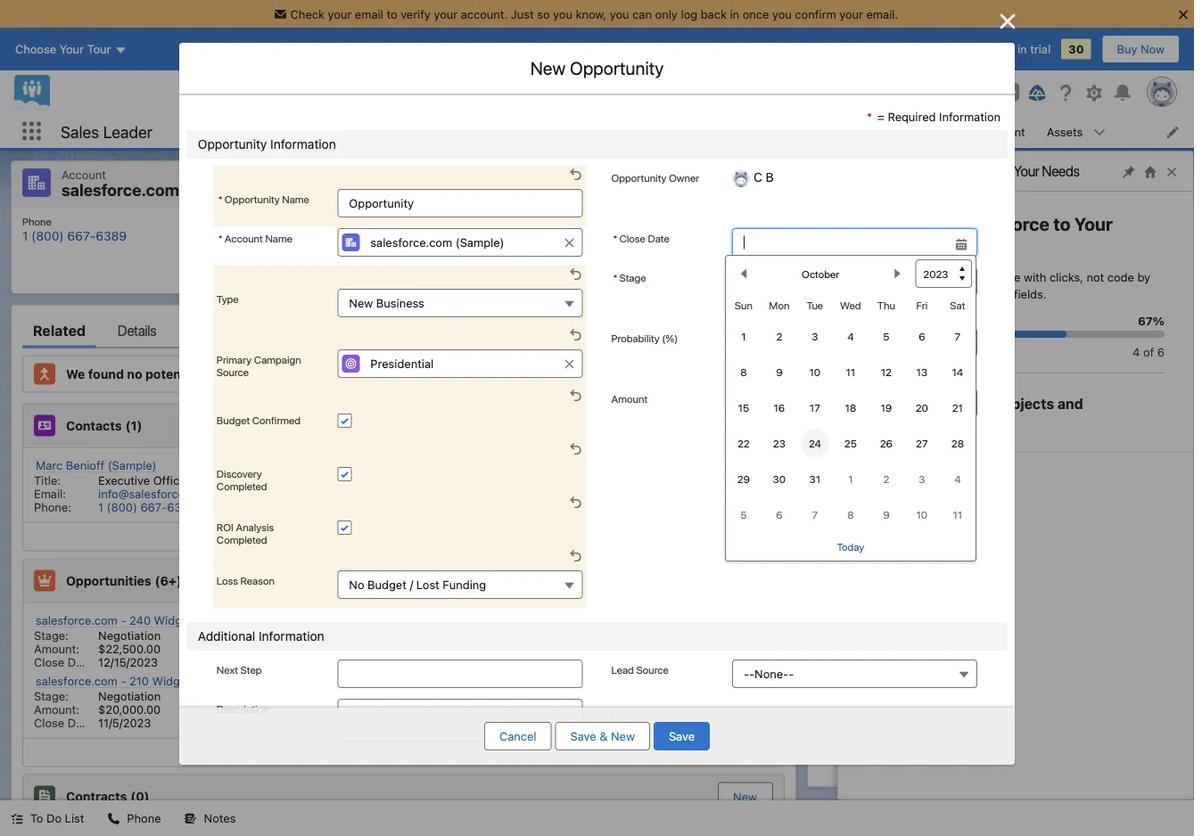 Task type: vqa. For each thing, say whether or not it's contained in the screenshot.


Task type: describe. For each thing, give the bounding box(es) containing it.
upcoming for marc
[[937, 511, 991, 524]]

opportunity up * opportunity name
[[198, 137, 267, 152]]

salesforce.com - 240 widgets (sample) element
[[23, 611, 277, 671]]

of inside make the most of salesforce with clicks, not code by learning about objects and fields.
[[950, 270, 961, 284]]

all left types
[[1086, 395, 1100, 408]]

* opportunity name
[[218, 193, 309, 205]]

benioff inside marc benioff (sample) element
[[66, 459, 105, 472]]

salesforce.com - 1,000 widgets (sample) link
[[543, 675, 766, 689]]

call marc to schedule demo (sample) link
[[892, 491, 1108, 507]]

primary campaign source
[[217, 353, 301, 378]]

task inside send follow up email for customer conference (sample) you had a task with marc benioff (sample)
[[925, 673, 948, 687]]

email: inside 'executive officer email:'
[[34, 488, 66, 501]]

2 horizontal spatial •
[[1078, 395, 1083, 408]]

october alert
[[802, 268, 840, 280]]

text default image for to do list
[[11, 813, 23, 826]]

16 button
[[765, 393, 794, 422]]

task image for call marc to schedule demo (sample)
[[837, 492, 858, 514]]

0 vertical spatial needs
[[1043, 163, 1080, 180]]

owner
[[669, 171, 700, 184]]

details link
[[118, 313, 157, 348]]

0 horizontal spatial 4 button
[[837, 322, 865, 351]]

details
[[118, 322, 157, 339]]

notes button
[[174, 801, 247, 837]]

you for discuss partnership opportunities (sample)
[[869, 555, 889, 569]]

(6+)
[[155, 574, 182, 589]]

phone:
[[34, 501, 71, 514]]

october for october alert
[[802, 268, 840, 280]]

10 for leftmost 10 button
[[810, 366, 821, 378]]

1 vertical spatial 11
[[953, 509, 963, 521]]

schedule
[[964, 492, 1017, 507]]

next step
[[217, 664, 262, 676]]

25 button
[[837, 429, 865, 458]]

analysis for needs analysis amount:
[[390, 690, 434, 704]]

2 you from the left
[[610, 7, 630, 21]]

date: for 10/15/2023
[[575, 717, 604, 730]]

amount: inside needs analysis amount:
[[288, 704, 333, 717]]

an for marc
[[921, 511, 934, 524]]

11/28/2023
[[352, 656, 412, 670]]

benioff inside "email: product demo (sample) marc benioff (sample)"
[[1013, 720, 1052, 733]]

1 vertical spatial customize salesforce to your needs
[[867, 214, 1113, 257]]

0 vertical spatial 9 button
[[765, 358, 794, 386]]

28 button
[[944, 429, 972, 458]]

0 horizontal spatial 7
[[812, 509, 818, 521]]

0 vertical spatial customize salesforce to your needs
[[874, 163, 1080, 180]]

completed inside roi analysis completed
[[217, 534, 267, 546]]

all left the time
[[958, 395, 971, 408]]

view for view account hierarchy
[[886, 178, 912, 191]]

1 vertical spatial marc benioff (sample) link
[[979, 675, 1100, 689]]

phone for phone
[[127, 812, 161, 826]]

* = required information
[[867, 110, 1001, 123]]

view for view more
[[967, 586, 993, 600]]

1 horizontal spatial chatter
[[915, 322, 958, 339]]

1 vertical spatial activities
[[988, 748, 1036, 762]]

close for $20,000.00 close date: 11/4/2023
[[288, 717, 318, 730]]

3 your from the left
[[840, 7, 864, 21]]

widgets for 1,000
[[670, 675, 714, 688]]

1 inside phone 1 (800) 667-6389
[[22, 229, 28, 243]]

0 vertical spatial 3 button
[[801, 322, 830, 351]]

customer
[[1009, 654, 1063, 669]]

stage: for salesforce.com - 240 widgets (sample)
[[34, 629, 69, 643]]

task image for discuss partnership opportunities (sample)
[[837, 537, 858, 558]]

Lead Source button
[[733, 660, 978, 689]]

widgets for 350
[[408, 614, 452, 628]]

opportunities list item
[[655, 115, 773, 148]]

salesforce.com (sample)
[[62, 181, 253, 200]]

discuss
[[892, 537, 937, 551]]

94105
[[292, 257, 329, 272]]

Description text field
[[338, 699, 583, 742]]

2023-10-24 cell
[[798, 426, 833, 461]]

left
[[997, 42, 1015, 56]]

1 horizontal spatial •
[[1001, 395, 1006, 408]]

content link
[[972, 115, 1037, 148]]

to left verify
[[387, 7, 398, 21]]

1 for 1 (800) 667-6389
[[98, 501, 104, 514]]

0 horizontal spatial 11
[[846, 366, 856, 378]]

address
[[214, 215, 252, 228]]

roi
[[217, 521, 234, 534]]

0 horizontal spatial 4
[[848, 330, 854, 343]]

name for * account name
[[265, 232, 293, 244]]

francisco,
[[209, 257, 268, 272]]

opportunity information
[[198, 137, 336, 152]]

account for view account hierarchy
[[915, 178, 960, 191]]

31 button
[[801, 465, 830, 493]]

close for $100,000.00 close date: 10/15/2023
[[541, 717, 572, 730]]

to down the edit
[[1054, 214, 1071, 235]]

this
[[287, 367, 310, 382]]

Loss Reason button
[[338, 571, 583, 600]]

20 button
[[908, 393, 937, 422]]

you inside send follow up email for customer conference (sample) you had a task with marc benioff (sample)
[[869, 673, 889, 687]]

check your email to verify your account. just so you know, you can only log back in once you confirm your email.
[[291, 7, 899, 21]]

list containing home
[[174, 115, 1195, 148]]

stage
[[620, 271, 646, 284]]

1 horizontal spatial 8 button
[[837, 501, 865, 529]]

salesforce.com - 240 widgets (sample)
[[36, 614, 251, 628]]

0 horizontal spatial 10 button
[[801, 358, 830, 386]]

widgets for 240
[[154, 614, 199, 628]]

date: for 11/12/2023
[[575, 656, 604, 670]]

18
[[845, 401, 857, 414]]

title:
[[34, 474, 61, 488]]

11/4/2023
[[352, 717, 405, 730]]

save for save
[[669, 730, 695, 744]]

(800) inside marc benioff (sample) element
[[107, 501, 137, 514]]

0 vertical spatial in
[[730, 7, 740, 21]]

19
[[881, 401, 892, 414]]

sales leader
[[61, 122, 153, 141]]

$22,500.00
[[98, 643, 161, 656]]

trial
[[1031, 42, 1051, 56]]

we found no potential duplicates of this account.
[[66, 367, 368, 382]]

Probability (%) text field
[[733, 328, 978, 357]]

buy now
[[1118, 42, 1165, 56]]

analysis for roi analysis completed
[[236, 521, 274, 534]]

activity link
[[830, 313, 883, 348]]

27
[[916, 437, 928, 450]]

only
[[655, 7, 678, 21]]

salesforce.com - 320 widgets (sample) element
[[531, 611, 784, 671]]

you for call marc to schedule demo (sample)
[[869, 511, 889, 524]]

save for save & new
[[571, 730, 597, 744]]

have for discuss
[[892, 555, 918, 569]]

0 vertical spatial activities
[[1026, 395, 1075, 408]]

amount: inside the salesforce.com - 240 widgets (sample) element
[[34, 643, 79, 656]]

upcoming for partnership
[[937, 555, 991, 569]]

reports
[[484, 125, 526, 138]]

thu
[[878, 299, 896, 311]]

widgets for 200
[[408, 675, 452, 688]]

activity
[[830, 322, 883, 339]]

san
[[184, 257, 206, 272]]

close for * close date
[[620, 232, 646, 244]]

new inside type new business
[[349, 297, 373, 310]]

amount: inside salesforce.com - 210 widgets (sample) element
[[34, 704, 79, 717]]

0 horizontal spatial 3
[[812, 330, 819, 343]]

one
[[184, 228, 208, 243]]

1 horizontal spatial 7
[[955, 330, 961, 343]]

salesforce.com for salesforce.com - 200 widgets (sample)
[[289, 675, 371, 688]]

(sample) inside 'link'
[[456, 614, 505, 628]]

suite
[[184, 243, 213, 257]]

opportunities for opportunities
[[666, 125, 740, 138]]

11/5/2023
[[98, 717, 151, 730]]

1 vertical spatial in
[[1018, 42, 1027, 56]]

67%
[[1138, 314, 1165, 327]]

email image
[[837, 699, 858, 721]]

salesforce.com (Sample) text field
[[338, 228, 583, 257]]

lost
[[417, 579, 440, 592]]

campaigns
[[784, 125, 845, 138]]

amount: inside the salesforce.com - 1,000 widgets (sample) element
[[541, 704, 587, 717]]

0 horizontal spatial email
[[355, 7, 384, 21]]

notes
[[204, 812, 236, 826]]

contracts image
[[34, 786, 55, 808]]

you have an upcoming task with for partnership
[[869, 555, 1045, 569]]

1 vertical spatial 2 button
[[872, 465, 901, 493]]

Primary Campaign Source text field
[[338, 350, 583, 378]]

check
[[291, 7, 325, 21]]

1 horizontal spatial 10 button
[[908, 501, 937, 529]]

to left load.
[[1039, 748, 1050, 762]]

0 vertical spatial 5
[[884, 330, 890, 343]]

text default image
[[107, 813, 120, 826]]

negotiation amount: for $20,000.00
[[34, 690, 161, 717]]

account for * account name
[[225, 232, 263, 244]]

0 vertical spatial 6 button
[[908, 322, 937, 351]]

view for view all
[[382, 746, 408, 760]]

save & new
[[571, 730, 635, 744]]

opportunity up search... button
[[570, 58, 664, 79]]

no inside loss reason no budget / lost funding
[[349, 579, 365, 592]]

new inside related tab panel
[[734, 791, 758, 804]]

save button
[[654, 723, 710, 751]]

funding
[[443, 579, 486, 592]]

upcoming & overdue
[[848, 460, 970, 474]]

dashboards list item
[[363, 115, 473, 148]]

october  •  2023 button
[[820, 615, 1171, 644]]

• inside "october  •  2023" dropdown button
[[898, 623, 903, 636]]

23
[[773, 437, 786, 450]]

/
[[410, 579, 413, 592]]

9 for the bottom 9 button
[[883, 509, 890, 521]]

forecasts
[[300, 125, 353, 138]]

1 vertical spatial 6 button
[[765, 501, 794, 529]]

opportunities
[[1010, 537, 1087, 551]]

widgets for 210
[[152, 675, 197, 688]]

350
[[383, 614, 405, 628]]

to down 'overdue'
[[949, 492, 961, 507]]

19 button
[[872, 393, 901, 422]]

0 horizontal spatial 5 button
[[730, 501, 758, 529]]

23 button
[[765, 429, 794, 458]]

salesforce.com - 210 widgets (sample) element
[[23, 671, 277, 732]]

8 for right 8 button
[[848, 509, 854, 521]]

tab list containing related
[[22, 313, 785, 348]]

0 vertical spatial marc benioff (sample) link
[[36, 459, 157, 473]]

0 vertical spatial 2 button
[[765, 322, 794, 351]]

opportunities image
[[34, 571, 55, 592]]

your inside the customize salesforce to your needs
[[1075, 214, 1113, 235]]

0 vertical spatial 8 button
[[730, 358, 758, 386]]

13 button
[[908, 358, 937, 386]]

with down discuss partnership opportunities (sample)
[[1020, 555, 1042, 569]]

contacts for contacts
[[889, 125, 938, 138]]

0 vertical spatial group
[[950, 82, 988, 104]]

with inside make the most of salesforce with clicks, not code by learning about objects and fields.
[[1024, 270, 1047, 284]]

contacts image
[[34, 415, 55, 437]]

salesforce.com for salesforce.com - 210 widgets (sample)
[[36, 675, 118, 688]]

0 horizontal spatial chatter
[[238, 125, 279, 138]]

type new business
[[217, 293, 425, 310]]

22
[[738, 437, 750, 450]]

0 vertical spatial 2
[[777, 330, 783, 343]]

reason
[[241, 575, 275, 587]]

salesforce.com - 350 widgets (sample) element
[[277, 611, 531, 671]]

of inside related tab panel
[[271, 367, 283, 382]]

300
[[217, 243, 240, 257]]

october grid
[[726, 292, 976, 533]]

needs inside the customize salesforce to your needs
[[867, 236, 921, 257]]

send
[[867, 654, 897, 669]]

0 vertical spatial salesforce
[[938, 163, 998, 180]]

fri
[[917, 299, 928, 311]]

today button
[[836, 533, 866, 561]]

discovery
[[217, 468, 262, 480]]

email: inside "email: product demo (sample) marc benioff (sample)"
[[867, 699, 902, 714]]

campaigns list item
[[773, 115, 879, 148]]

date: for 11/5/2023
[[68, 717, 96, 730]]

widgets for 320
[[661, 614, 706, 628]]

save & new button
[[555, 723, 650, 751]]

0 vertical spatial 7 button
[[944, 322, 972, 351]]

email inside send follow up email for customer conference (sample) you had a task with marc benioff (sample)
[[956, 654, 986, 669]]

* for * = required information
[[867, 110, 873, 123]]

6 for bottom 6 button
[[776, 509, 783, 521]]

0 vertical spatial budget
[[217, 414, 250, 426]]

call marc to schedule demo (sample)
[[892, 492, 1108, 507]]

needs inside needs analysis amount:
[[352, 690, 387, 704]]

by
[[1138, 270, 1151, 284]]

confirm
[[795, 7, 837, 21]]

(sample) inside "link"
[[709, 614, 758, 628]]

amount
[[612, 393, 648, 405]]

feedback
[[900, 42, 953, 56]]

0 vertical spatial 11 button
[[837, 358, 865, 386]]

contacts (1)
[[66, 419, 142, 433]]

10 for right 10 button
[[917, 509, 928, 521]]

Amount text field
[[733, 389, 978, 418]]

list containing one market st
[[12, 207, 1183, 294]]

information for opportunity information
[[271, 137, 336, 152]]

to do list
[[30, 812, 84, 826]]

filters: all time • all activities • all types
[[918, 395, 1133, 408]]

time
[[974, 395, 998, 408]]

opportunity left owner
[[612, 171, 667, 184]]

30 inside 30 button
[[773, 473, 786, 485]]

marc benioff (sample) element
[[23, 455, 277, 516]]

chatter link for home link
[[227, 115, 289, 148]]

name for * opportunity name
[[282, 193, 309, 205]]

0 vertical spatial 1 button
[[730, 322, 758, 351]]

group containing *
[[612, 228, 978, 562]]

salesforce.com for salesforce.com - 1,000 widgets (sample)
[[543, 675, 625, 688]]

potential
[[145, 367, 200, 382]]

1 horizontal spatial 4
[[955, 473, 961, 485]]

200
[[383, 675, 405, 688]]

salesforce inside make the most of salesforce with clicks, not code by learning about objects and fields.
[[964, 270, 1021, 284]]

info@salesforce.com
[[98, 488, 211, 501]]



Task type: locate. For each thing, give the bounding box(es) containing it.
widgets inside 'salesforce.com - 240 widgets (sample)' link
[[154, 614, 199, 628]]

upcoming & overdue button
[[820, 453, 1171, 481]]

view down contacts link
[[886, 178, 912, 191]]

0 vertical spatial 5 button
[[872, 322, 901, 351]]

home
[[185, 125, 217, 138]]

1 horizontal spatial 3
[[919, 473, 926, 485]]

close inside $20,000.00 close date: 11/4/2023
[[288, 717, 318, 730]]

salesforce.com - 200 widgets (sample)
[[289, 675, 504, 688]]

0 horizontal spatial email:
[[34, 488, 66, 501]]

1 horizontal spatial opportunities
[[666, 125, 740, 138]]

amount:
[[34, 643, 79, 656], [288, 643, 333, 656], [541, 643, 587, 656], [34, 704, 79, 717], [288, 704, 333, 717], [541, 704, 587, 717]]

reports list item
[[473, 115, 560, 148]]

2 vertical spatial view
[[382, 746, 408, 760]]

close inside group
[[620, 232, 646, 244]]

salesforce.com inside 'link'
[[289, 614, 371, 628]]

1 inside marc benioff (sample) element
[[98, 501, 104, 514]]

amount: right description
[[288, 704, 333, 717]]

1 vertical spatial 8
[[848, 509, 854, 521]]

with down demo
[[1020, 511, 1042, 524]]

0 vertical spatial email
[[355, 7, 384, 21]]

1 button down 25
[[837, 465, 865, 493]]

close for $22,500.00 close date: 12/15/2023
[[34, 656, 64, 670]]

1 horizontal spatial $20,000.00
[[352, 704, 414, 717]]

analysis inside needs analysis amount:
[[390, 690, 434, 704]]

text default image inside notes button
[[184, 813, 197, 826]]

marc inside related tab panel
[[36, 459, 63, 472]]

account
[[62, 168, 106, 181], [915, 178, 960, 191], [225, 232, 263, 244]]

1 horizontal spatial chatter link
[[915, 313, 958, 348]]

contacts inside related tab panel
[[66, 419, 122, 433]]

$20,000.00 inside $20,000.00 close date: 11/4/2023
[[352, 704, 414, 717]]

analysis right roi
[[236, 521, 274, 534]]

no more past activities to load. status
[[819, 748, 1172, 762]]

widgets right the 320
[[661, 614, 706, 628]]

1 completed from the top
[[217, 480, 267, 493]]

chatter link for the activity link
[[915, 313, 958, 348]]

1 text default image from the left
[[11, 813, 23, 826]]

opportunities up owner
[[666, 125, 740, 138]]

salesforce.com for salesforce.com - 240 widgets (sample)
[[36, 614, 118, 628]]

•
[[1001, 395, 1006, 408], [1078, 395, 1083, 408], [898, 623, 903, 636]]

0 vertical spatial analysis
[[236, 521, 274, 534]]

campaigns link
[[773, 115, 855, 148]]

5 button down 29 button
[[730, 501, 758, 529]]

your right verify
[[434, 7, 458, 21]]

stage: amount: inside the salesforce.com - 1,000 widgets (sample) element
[[541, 690, 587, 717]]

0 vertical spatial email:
[[34, 488, 66, 501]]

1 negotiation amount: from the top
[[34, 629, 161, 656]]

http://www.salesforce.com
[[386, 229, 539, 243]]

salesforce
[[938, 163, 998, 180], [961, 214, 1050, 235], [964, 270, 1021, 284]]

with inside send follow up email for customer conference (sample) you had a task with marc benioff (sample)
[[951, 673, 974, 687]]

Next Step text field
[[338, 660, 583, 689]]

30 button
[[765, 465, 794, 493]]

* for * opportunity name
[[218, 193, 223, 205]]

0 vertical spatial source
[[217, 366, 249, 378]]

widgets right '210'
[[152, 675, 197, 688]]

do
[[46, 812, 62, 826]]

3 you from the left
[[773, 7, 792, 21]]

information for additional information
[[259, 629, 325, 644]]

amount: down opportunities icon
[[34, 643, 79, 656]]

needs up 11/4/2023
[[352, 690, 387, 704]]

2 an from the top
[[921, 555, 934, 569]]

1 horizontal spatial no
[[912, 748, 927, 762]]

negotiation amount:
[[34, 629, 161, 656], [34, 690, 161, 717]]

$20,000.00 inside $20,000.00 close date: 11/5/2023
[[98, 704, 161, 717]]

9 down upcoming
[[883, 509, 890, 521]]

11 button
[[837, 358, 865, 386], [944, 501, 972, 529]]

progress bar image
[[867, 331, 1067, 338]]

1 horizontal spatial 30
[[1069, 42, 1085, 56]]

task image
[[837, 492, 858, 514], [837, 537, 858, 558]]

chatter link right the home on the left top of page
[[227, 115, 289, 148]]

9 button
[[765, 358, 794, 386], [872, 501, 901, 529]]

october  •  2023
[[848, 623, 936, 636]]

10
[[810, 366, 821, 378], [917, 509, 928, 521]]

analysis down salesforce.com - 200 widgets (sample) link
[[390, 690, 434, 704]]

1 horizontal spatial in
[[1018, 42, 1027, 56]]

close inside $35,000.00 close date: 11/28/2023
[[288, 656, 318, 670]]

task down discuss partnership opportunities (sample)
[[994, 555, 1016, 569]]

salesforce.com for salesforce.com (sample)
[[62, 181, 179, 200]]

* left =
[[867, 110, 873, 123]]

chatter right the home on the left top of page
[[238, 125, 279, 138]]

information up step
[[259, 629, 325, 644]]

1 horizontal spatial view
[[886, 178, 912, 191]]

6389 inside marc benioff (sample) element
[[167, 501, 196, 514]]

1 task image from the top
[[837, 492, 858, 514]]

close inside $34,000.00 close date: 11/12/2023
[[541, 656, 572, 670]]

1 you from the top
[[869, 511, 889, 524]]

667- inside marc benioff (sample) element
[[140, 501, 167, 514]]

* for * close date
[[613, 232, 618, 244]]

0 horizontal spatial •
[[898, 623, 903, 636]]

chatter link down fri
[[915, 313, 958, 348]]

667- inside phone 1 (800) 667-6389
[[67, 229, 96, 243]]

widgets inside salesforce.com - 200 widgets (sample) link
[[408, 675, 452, 688]]

1 horizontal spatial contacts
[[889, 125, 938, 138]]

date: inside $35,000.00 close date: 11/28/2023
[[321, 656, 350, 670]]

1 vertical spatial have
[[892, 555, 918, 569]]

email: down marc benioff (sample)
[[34, 488, 66, 501]]

0 vertical spatial your
[[1014, 163, 1040, 180]]

1 have from the top
[[892, 511, 918, 524]]

all right the time
[[1010, 395, 1023, 408]]

view more button
[[952, 579, 1039, 607]]

& inside save & new button
[[600, 730, 608, 744]]

1 horizontal spatial text default image
[[184, 813, 197, 826]]

of down campaign
[[271, 367, 283, 382]]

email: down had
[[867, 699, 902, 714]]

1 horizontal spatial &
[[909, 460, 918, 474]]

date: inside "$22,500.00 close date: 12/15/2023"
[[68, 656, 96, 670]]

close for $34,000.00 close date: 11/12/2023
[[541, 656, 572, 670]]

view all
[[382, 746, 425, 760]]

1 vertical spatial group
[[612, 228, 978, 562]]

1 horizontal spatial 6
[[919, 330, 926, 343]]

in right the left
[[1018, 42, 1027, 56]]

tab list
[[22, 313, 785, 348], [819, 313, 1172, 348]]

widgets right 200
[[408, 675, 452, 688]]

0 vertical spatial customize
[[874, 163, 936, 180]]

10 up discuss
[[917, 509, 928, 521]]

negotiation down 240
[[98, 629, 161, 643]]

stage: inside salesforce.com - 210 widgets (sample) element
[[34, 690, 69, 704]]

1 upcoming from the top
[[937, 511, 991, 524]]

- for salesforce.com - 200 widgets (sample)
[[375, 675, 380, 688]]

chatter down fri
[[915, 322, 958, 339]]

0 horizontal spatial 5
[[741, 509, 747, 521]]

negotiation for 240
[[98, 629, 161, 643]]

1 negotiation from the top
[[98, 629, 161, 643]]

roi analysis completed
[[217, 521, 274, 546]]

1 save from the left
[[571, 730, 597, 744]]

1 your from the left
[[328, 7, 352, 21]]

your
[[1014, 163, 1040, 180], [1075, 214, 1113, 235]]

group
[[950, 82, 988, 104], [612, 228, 978, 562]]

2 vertical spatial marc benioff (sample) link
[[983, 720, 1104, 734]]

benioff inside send follow up email for customer conference (sample) you had a task with marc benioff (sample)
[[1009, 675, 1048, 688]]

11
[[846, 366, 856, 378], [953, 509, 963, 521]]

date: for 12/15/2023
[[68, 656, 96, 670]]

0 horizontal spatial 1 button
[[730, 322, 758, 351]]

probability
[[612, 332, 660, 344]]

1 vertical spatial customize
[[867, 214, 957, 235]]

2 text default image from the left
[[184, 813, 197, 826]]

assets list item
[[1037, 115, 1117, 148]]

sun
[[735, 299, 753, 311]]

salesforce.com for salesforce.com - 350 widgets (sample)
[[289, 614, 371, 628]]

contacts inside list item
[[889, 125, 938, 138]]

1 vertical spatial 30
[[773, 473, 786, 485]]

list
[[174, 115, 1195, 148], [12, 207, 1183, 294]]

benioff up the no more past activities to load. status
[[1013, 720, 1052, 733]]

task image
[[837, 655, 858, 676]]

date: inside $20,000.00 close date: 11/4/2023
[[321, 717, 350, 730]]

negotiation
[[98, 629, 161, 643], [98, 690, 161, 704]]

days
[[967, 42, 994, 56]]

2 button down 26 button
[[872, 465, 901, 493]]

october for october  •  2023
[[848, 623, 895, 636]]

2 negotiation amount: from the top
[[34, 690, 161, 717]]

1 (800) 667-6389 link inside marc benioff (sample) element
[[98, 501, 196, 514]]

2 your from the left
[[434, 7, 458, 21]]

stage: amount: for $100,000.00 close date: 10/15/2023
[[541, 690, 587, 717]]

email: product demo (sample) marc benioff (sample)
[[867, 699, 1104, 733]]

stage: inside the salesforce.com - 240 widgets (sample) element
[[34, 629, 69, 643]]

1 horizontal spatial save
[[669, 730, 695, 744]]

5 button down thu
[[872, 322, 901, 351]]

0 vertical spatial have
[[892, 511, 918, 524]]

0 horizontal spatial your
[[328, 7, 352, 21]]

salesforce.com up $35,000.00 close date: 11/28/2023
[[289, 614, 371, 628]]

* inside group
[[613, 232, 618, 244]]

1 for rightmost 1 button
[[849, 473, 853, 485]]

1 vertical spatial 4 button
[[944, 465, 972, 493]]

240
[[129, 614, 151, 628]]

stage: inside the salesforce.com - 1,000 widgets (sample) element
[[541, 690, 576, 704]]

list
[[65, 812, 84, 826]]

information up content
[[940, 110, 1001, 123]]

1 vertical spatial 1 button
[[837, 465, 865, 493]]

source inside lead source --none--
[[637, 664, 669, 676]]

close inside "$22,500.00 close date: 12/15/2023"
[[34, 656, 64, 670]]

0 vertical spatial 30
[[1069, 42, 1085, 56]]

negotiation inside salesforce.com - 210 widgets (sample) element
[[98, 690, 161, 704]]

26
[[880, 437, 893, 450]]

with up fields.
[[1024, 270, 1047, 284]]

2 tab list from the left
[[819, 313, 1172, 348]]

2 button down mon
[[765, 322, 794, 351]]

just
[[511, 7, 534, 21]]

october inside group
[[802, 268, 840, 280]]

have down call
[[892, 511, 918, 524]]

demo
[[1020, 492, 1053, 507]]

2 horizontal spatial needs
[[1043, 163, 1080, 180]]

1 you from the left
[[553, 7, 573, 21]]

0 horizontal spatial october
[[802, 268, 840, 280]]

to
[[30, 812, 43, 826]]

all inside related tab panel
[[412, 746, 425, 760]]

1 horizontal spatial email
[[956, 654, 986, 669]]

& inside upcoming & overdue dropdown button
[[909, 460, 918, 474]]

marc inside "email: product demo (sample) marc benioff (sample)"
[[983, 720, 1010, 733]]

0 vertical spatial 667-
[[67, 229, 96, 243]]

* down address
[[218, 232, 223, 244]]

orders element
[[22, 827, 785, 837]]

7 button down the 31
[[801, 501, 830, 529]]

0 vertical spatial 11
[[846, 366, 856, 378]]

& for overdue
[[909, 460, 918, 474]]

8 button up 'today' button at the right bottom
[[837, 501, 865, 529]]

no more past activities to load.
[[912, 748, 1080, 762]]

customize up "the"
[[867, 214, 957, 235]]

analysis
[[236, 521, 274, 534], [390, 690, 434, 704]]

stage: amount: for $35,000.00 close date: 11/28/2023
[[288, 629, 333, 656]]

- inside 'link'
[[375, 614, 380, 628]]

- inside "link"
[[628, 614, 634, 628]]

0 vertical spatial &
[[909, 460, 918, 474]]

1 vertical spatial budget
[[368, 579, 407, 592]]

close inside $100,000.00 close date: 10/15/2023
[[541, 717, 572, 730]]

date: inside $100,000.00 close date: 10/15/2023
[[575, 717, 604, 730]]

to down content link
[[1000, 163, 1011, 180]]

progress bar progress bar
[[867, 331, 1165, 338]]

10 button up discuss
[[908, 501, 937, 529]]

1 horizontal spatial your
[[434, 7, 458, 21]]

analysis inside roi analysis completed
[[236, 521, 274, 534]]

1 horizontal spatial source
[[637, 664, 669, 676]]

2 task image from the top
[[837, 537, 858, 558]]

0 vertical spatial 6
[[919, 330, 926, 343]]

salesforce.com up $34,000.00 close date: 11/12/2023
[[543, 614, 625, 628]]

stage: down loss reason no budget / lost funding
[[288, 629, 322, 643]]

- for salesforce.com - 350 widgets (sample)
[[375, 614, 380, 628]]

8 for the top 8 button
[[741, 366, 747, 378]]

close for $35,000.00 close date: 11/28/2023
[[288, 656, 318, 670]]

contacts list item
[[879, 115, 972, 148]]

lead
[[612, 664, 634, 676]]

1 tab list from the left
[[22, 313, 785, 348]]

primary
[[217, 353, 252, 366]]

widgets inside salesforce.com - 350 widgets (sample) 'link'
[[408, 614, 452, 628]]

http://www.salesforce.com link
[[386, 229, 539, 243]]

1 vertical spatial list
[[12, 207, 1183, 294]]

have
[[892, 511, 918, 524], [892, 555, 918, 569]]

1 vertical spatial 4
[[955, 473, 961, 485]]

10 up 17 button
[[810, 366, 821, 378]]

1 vertical spatial 3 button
[[908, 465, 937, 493]]

opportunities up 240
[[66, 574, 151, 589]]

$35,000.00
[[352, 643, 415, 656]]

executive
[[98, 474, 150, 488]]

budget inside loss reason no budget / lost funding
[[368, 579, 407, 592]]

inverse image
[[998, 11, 1019, 32]]

$20,000.00 for 210
[[98, 704, 161, 717]]

7 button down sat
[[944, 322, 972, 351]]

you have an upcoming task with up partnership
[[869, 511, 1045, 524]]

source inside 'primary campaign source'
[[217, 366, 249, 378]]

you
[[869, 511, 889, 524], [869, 555, 889, 569], [869, 673, 889, 687]]

log
[[681, 7, 698, 21]]

27 button
[[908, 429, 937, 458]]

5
[[884, 330, 890, 343], [741, 509, 747, 521]]

stage: amount: down loss reason no budget / lost funding
[[288, 629, 333, 656]]

stage: for salesforce.com - 210 widgets (sample)
[[34, 690, 69, 704]]

edit button
[[1029, 170, 1080, 199]]

to
[[387, 7, 398, 21], [1000, 163, 1011, 180], [1054, 214, 1071, 235], [949, 492, 961, 507], [1039, 748, 1050, 762]]

2 upcoming from the top
[[937, 555, 991, 569]]

task image left discuss
[[837, 537, 858, 558]]

8
[[741, 366, 747, 378], [848, 509, 854, 521]]

learning
[[867, 288, 911, 301]]

text default image left to at the bottom left of page
[[11, 813, 23, 826]]

contacts link
[[879, 115, 949, 148]]

2 save from the left
[[669, 730, 695, 744]]

widgets inside salesforce.com - 320 widgets (sample) "link"
[[661, 614, 706, 628]]

date: inside $34,000.00 close date: 11/12/2023
[[575, 656, 604, 670]]

stage: for salesforce.com - 200 widgets (sample)
[[288, 690, 322, 704]]

know,
[[576, 7, 607, 21]]

account inside view account hierarchy button
[[915, 178, 960, 191]]

business
[[376, 297, 425, 310]]

marc benioff (sample) link
[[36, 459, 157, 473], [979, 675, 1100, 689], [983, 720, 1104, 734]]

0 vertical spatial no
[[349, 579, 365, 592]]

buy now button
[[1102, 35, 1180, 63]]

send follow up email for customer conference (sample) you had a task with marc benioff (sample)
[[867, 654, 1187, 688]]

name up ca
[[265, 232, 293, 244]]

$20,000.00 for 200
[[352, 704, 414, 717]]

opportunities inside "link"
[[666, 125, 740, 138]]

salesforce.com - 1,000 widgets (sample) element
[[531, 671, 784, 732]]

negotiation amount: down '210'
[[34, 690, 161, 717]]

9 for 9 button to the top
[[776, 366, 783, 378]]

lead source --none--
[[612, 664, 794, 681]]

progress bar
[[882, 402, 903, 424]]

7
[[955, 330, 961, 343], [812, 509, 818, 521]]

marc right call
[[917, 492, 946, 507]]

0 horizontal spatial (800)
[[31, 229, 64, 243]]

1 horizontal spatial you
[[610, 7, 630, 21]]

salesforce.com - 200 widgets (sample) link
[[289, 675, 504, 689]]

source left campaign
[[217, 366, 249, 378]]

29 button
[[730, 465, 758, 493]]

salesforce.com for salesforce.com - 320 widgets (sample)
[[543, 614, 625, 628]]

amount: inside salesforce.com - 320 widgets (sample) element
[[541, 643, 587, 656]]

17 button
[[801, 393, 830, 422]]

view inside related tab panel
[[382, 746, 408, 760]]

- for salesforce.com - 1,000 widgets (sample)
[[628, 675, 634, 688]]

0 vertical spatial information
[[940, 110, 1001, 123]]

negotiation amount: inside salesforce.com - 210 widgets (sample) element
[[34, 690, 161, 717]]

close inside $20,000.00 close date: 11/5/2023
[[34, 717, 64, 730]]

- for salesforce.com - 240 widgets (sample)
[[121, 614, 126, 628]]

2 horizontal spatial account
[[915, 178, 960, 191]]

negotiation amount: inside the salesforce.com - 240 widgets (sample) element
[[34, 629, 161, 656]]

1 vertical spatial 9 button
[[872, 501, 901, 529]]

october inside dropdown button
[[848, 623, 895, 636]]

date: left "12/15/2023"
[[68, 656, 96, 670]]

widgets inside salesforce.com - 210 widgets (sample) link
[[152, 675, 197, 688]]

- for salesforce.com - 210 widgets (sample)
[[121, 675, 126, 688]]

1 horizontal spatial 1 button
[[837, 465, 865, 493]]

have for call
[[892, 511, 918, 524]]

salesforce.com up "$22,500.00 close date: 12/15/2023"
[[36, 614, 118, 628]]

accounts link
[[560, 115, 632, 148]]

customize down contacts link
[[874, 163, 936, 180]]

leave
[[866, 42, 897, 56]]

11 up partnership
[[953, 509, 963, 521]]

salesforce.com inside "link"
[[543, 614, 625, 628]]

task for opportunities
[[994, 555, 1016, 569]]

amount: left 11/28/2023
[[288, 643, 333, 656]]

tab list down and
[[819, 313, 1172, 348]]

marc inside send follow up email for customer conference (sample) you had a task with marc benioff (sample)
[[979, 675, 1006, 688]]

salesforce.com down $35,000.00 close date: 11/28/2023
[[289, 675, 371, 688]]

salesforce.com - 200 widgets (sample) element
[[277, 671, 531, 732]]

opportunities inside related tab panel
[[66, 574, 151, 589]]

up
[[937, 654, 952, 669]]

view left "more"
[[967, 586, 993, 600]]

* for * stage
[[613, 271, 618, 284]]

30 right the trial on the top right of the page
[[1069, 42, 1085, 56]]

0 horizontal spatial 9 button
[[765, 358, 794, 386]]

0 horizontal spatial 2
[[777, 330, 783, 343]]

2023-10-12 cell
[[869, 354, 905, 390]]

0 vertical spatial 9
[[776, 366, 783, 378]]

1 vertical spatial you
[[869, 555, 889, 569]]

an
[[921, 511, 934, 524], [921, 555, 934, 569]]

delete
[[1094, 178, 1129, 191]]

6 for 6 button to the top
[[919, 330, 926, 343]]

2 vertical spatial information
[[259, 629, 325, 644]]

related tab panel
[[22, 348, 785, 837]]

1 horizontal spatial 5
[[884, 330, 890, 343]]

0 vertical spatial 1 (800) 667-6389 link
[[22, 229, 127, 243]]

1 vertical spatial 7 button
[[801, 501, 830, 529]]

an for partnership
[[921, 555, 934, 569]]

negotiation amount: for $22,500.00
[[34, 629, 161, 656]]

market
[[211, 228, 251, 243]]

4 down 28 button
[[955, 473, 961, 485]]

in right back
[[730, 7, 740, 21]]

2 $20,000.00 from the left
[[352, 704, 414, 717]]

email left verify
[[355, 7, 384, 21]]

past
[[961, 748, 984, 762]]

negotiation for 210
[[98, 690, 161, 704]]

* up address
[[218, 193, 223, 205]]

28
[[952, 437, 964, 450]]

you have an upcoming task with for marc
[[869, 511, 1045, 524]]

date: inside $20,000.00 close date: 11/5/2023
[[68, 717, 96, 730]]

discuss partnership opportunities (sample)
[[892, 537, 1142, 551]]

1 vertical spatial email
[[956, 654, 986, 669]]

0 horizontal spatial account
[[62, 168, 106, 181]]

stage: down "$22,500.00 close date: 12/15/2023"
[[34, 690, 69, 704]]

date: for 11/4/2023
[[321, 717, 350, 730]]

2 completed from the top
[[217, 534, 267, 546]]

1 $20,000.00 from the left
[[98, 704, 161, 717]]

benioff down send follow up email for customer conference (sample) link
[[1009, 675, 1048, 688]]

11 button down probability (%) text field
[[837, 358, 865, 386]]

accounts list item
[[560, 115, 655, 148]]

tab list containing activity
[[819, 313, 1172, 348]]

1 vertical spatial &
[[600, 730, 608, 744]]

0 horizontal spatial you
[[553, 7, 573, 21]]

3 button down tue
[[801, 322, 830, 351]]

make the most of salesforce with clicks, not code by learning about objects and fields.
[[867, 270, 1151, 301]]

description
[[217, 703, 269, 716]]

None text field
[[338, 189, 583, 218]]

7 down sat
[[955, 330, 961, 343]]

stage: inside salesforce.com - 200 widgets (sample) element
[[288, 690, 322, 704]]

customize
[[874, 163, 936, 180], [867, 214, 957, 235]]

6389 inside phone 1 (800) 667-6389
[[96, 229, 127, 243]]

0 horizontal spatial chatter link
[[227, 115, 289, 148]]

0 vertical spatial 4 button
[[837, 322, 865, 351]]

& down $100,000.00
[[600, 730, 608, 744]]

step
[[241, 664, 262, 676]]

* for * account name
[[218, 232, 223, 244]]

0 horizontal spatial stage: amount:
[[288, 629, 333, 656]]

3 down 27 button
[[919, 473, 926, 485]]

budget left confirmed
[[217, 414, 250, 426]]

salesforce.com - 240 widgets (sample) link
[[36, 614, 251, 629]]

stage: inside salesforce.com - 350 widgets (sample) element
[[288, 629, 322, 643]]

salesforce.com down $34,000.00 close date: 11/12/2023
[[543, 675, 625, 688]]

1 horizontal spatial 11 button
[[944, 501, 972, 529]]

phone for phone 1 (800) 667-6389
[[22, 215, 52, 228]]

widgets inside salesforce.com - 1,000 widgets (sample) link
[[670, 675, 714, 688]]

3 you from the top
[[869, 673, 889, 687]]

(%)
[[662, 332, 678, 344]]

1 vertical spatial 8 button
[[837, 501, 865, 529]]

0 vertical spatial of
[[950, 270, 961, 284]]

close for $20,000.00 close date: 11/5/2023
[[34, 717, 64, 730]]

stage: amount: inside salesforce.com - 350 widgets (sample) element
[[288, 629, 333, 656]]

amount: inside salesforce.com - 350 widgets (sample) element
[[288, 643, 333, 656]]

1 vertical spatial negotiation amount:
[[34, 690, 161, 717]]

11 button up partnership
[[944, 501, 972, 529]]

4 button down the wed
[[837, 322, 865, 351]]

1 vertical spatial salesforce
[[961, 214, 1050, 235]]

1 horizontal spatial budget
[[368, 579, 407, 592]]

have down discuss
[[892, 555, 918, 569]]

6 down 30 button
[[776, 509, 783, 521]]

None text field
[[733, 228, 978, 257]]

& for new
[[600, 730, 608, 744]]

contacts for contacts (1)
[[66, 419, 122, 433]]

67% status
[[867, 303, 1165, 359]]

2 negotiation from the top
[[98, 690, 161, 704]]

new opportunity
[[531, 58, 664, 79]]

(800) inside phone 1 (800) 667-6389
[[31, 229, 64, 243]]

Type button
[[338, 289, 583, 318]]

1 vertical spatial 10
[[917, 509, 928, 521]]

0 vertical spatial stage: amount:
[[288, 629, 333, 656]]

1 an from the top
[[921, 511, 934, 524]]

11 down probability (%) text field
[[846, 366, 856, 378]]

1 for topmost 1 button
[[742, 330, 746, 343]]

date: for 11/28/2023
[[321, 656, 350, 670]]

source down $34,000.00
[[637, 664, 669, 676]]

text default image for notes
[[184, 813, 197, 826]]

2 you from the top
[[869, 555, 889, 569]]

salesforce.com
[[62, 181, 179, 200], [36, 614, 118, 628], [289, 614, 371, 628], [543, 614, 625, 628], [36, 675, 118, 688], [289, 675, 371, 688], [543, 675, 625, 688]]

0 vertical spatial chatter link
[[227, 115, 289, 148]]

conference
[[1066, 654, 1131, 669]]

salesforce inside the customize salesforce to your needs
[[961, 214, 1050, 235]]

1 horizontal spatial 8
[[848, 509, 854, 521]]

customize inside the customize salesforce to your needs
[[867, 214, 957, 235]]

opportunity up address
[[225, 193, 280, 205]]

found
[[88, 367, 124, 382]]

not
[[1087, 270, 1105, 284]]

date: left lead
[[575, 656, 604, 670]]

21
[[953, 401, 964, 414]]

2 you have an upcoming task with from the top
[[869, 555, 1045, 569]]

once
[[743, 7, 769, 21]]

1 horizontal spatial stage: amount:
[[541, 690, 587, 717]]

phone inside button
[[127, 812, 161, 826]]

phone inside phone 1 (800) 667-6389
[[22, 215, 52, 228]]

0 horizontal spatial save
[[571, 730, 597, 744]]

2 have from the top
[[892, 555, 918, 569]]

9 up 16 button
[[776, 366, 783, 378]]

task right a
[[925, 673, 948, 687]]

contacts up marc benioff (sample)
[[66, 419, 122, 433]]

widgets right 1,000
[[670, 675, 714, 688]]

negotiation inside the salesforce.com - 240 widgets (sample) element
[[98, 629, 161, 643]]

text default image inside to do list button
[[11, 813, 23, 826]]

1 vertical spatial 3
[[919, 473, 926, 485]]

upcoming down partnership
[[937, 555, 991, 569]]

$100,000.00
[[606, 704, 674, 717]]

october up "send"
[[848, 623, 895, 636]]

1 vertical spatial chatter
[[915, 322, 958, 339]]

task for to
[[994, 511, 1016, 524]]

you right once
[[773, 7, 792, 21]]

1 vertical spatial october
[[848, 623, 895, 636]]

1 you have an upcoming task with from the top
[[869, 511, 1045, 524]]

$20,000.00 down 200
[[352, 704, 414, 717]]

opportunities for opportunities (6+)
[[66, 574, 151, 589]]

text default image
[[11, 813, 23, 826], [184, 813, 197, 826]]

an up discuss
[[921, 511, 934, 524]]

- for salesforce.com - 320 widgets (sample)
[[628, 614, 634, 628]]

1 horizontal spatial 2
[[884, 473, 890, 485]]

4
[[848, 330, 854, 343], [955, 473, 961, 485]]

210
[[129, 675, 149, 688]]

1 vertical spatial information
[[271, 137, 336, 152]]

0 vertical spatial 8
[[741, 366, 747, 378]]

salesforce down hierarchy
[[961, 214, 1050, 235]]



